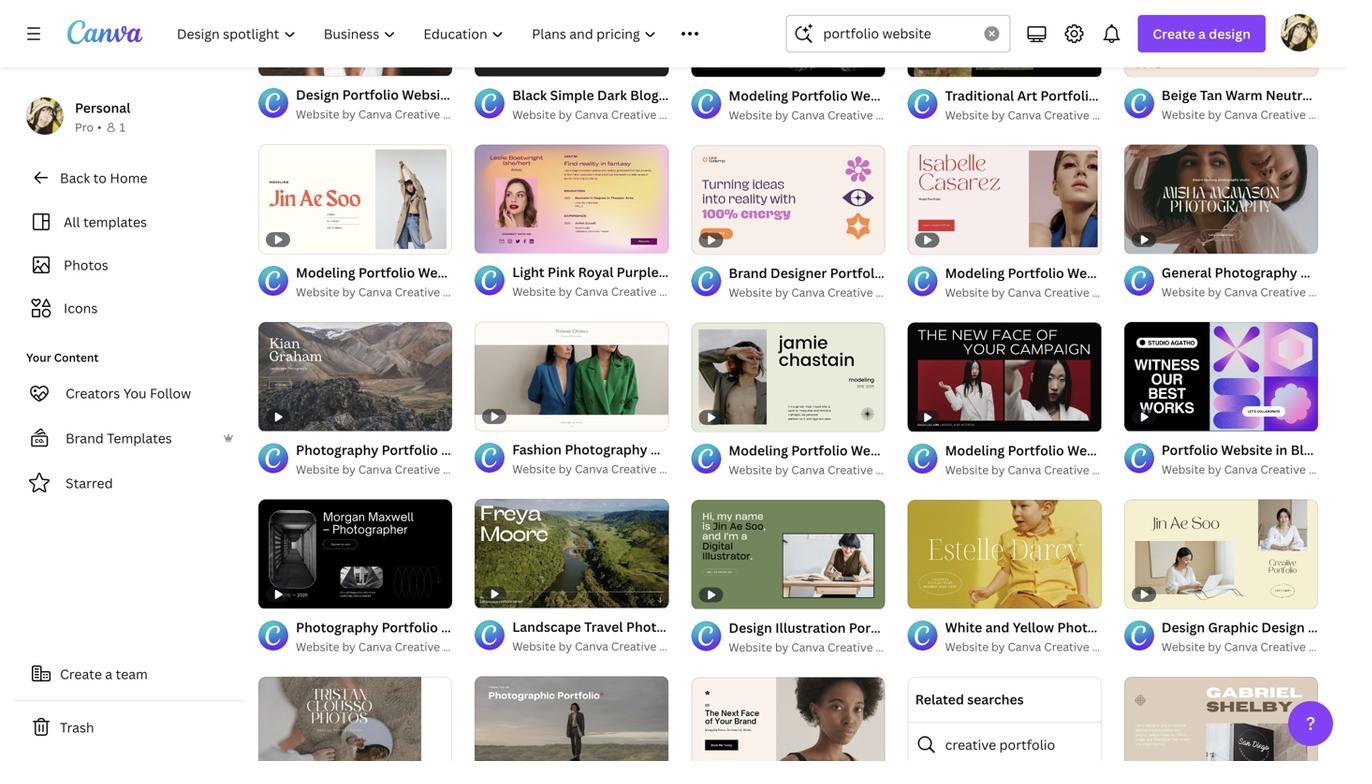 Task type: locate. For each thing, give the bounding box(es) containing it.
brand templates link
[[15, 419, 243, 457]]

1
[[119, 119, 125, 135], [921, 586, 926, 600]]

portfolio
[[999, 736, 1055, 754]]

7
[[942, 586, 947, 600]]

Search search field
[[823, 16, 973, 51]]

back
[[60, 169, 90, 187]]

a inside dropdown button
[[1198, 25, 1206, 43]]

to
[[93, 169, 107, 187]]

by
[[342, 106, 356, 122], [559, 107, 572, 122], [1208, 107, 1221, 122], [775, 107, 789, 122], [991, 107, 1005, 122], [559, 284, 572, 299], [342, 284, 356, 299], [1208, 284, 1221, 299], [775, 284, 789, 300], [991, 284, 1005, 300], [559, 461, 572, 476], [342, 461, 356, 477], [1208, 461, 1221, 477], [775, 462, 789, 477], [991, 462, 1005, 477], [559, 638, 572, 654], [342, 639, 356, 654], [991, 639, 1005, 654], [1208, 639, 1221, 654], [775, 639, 789, 655]]

1 for 1 of 7
[[921, 586, 926, 600]]

1 horizontal spatial create
[[1153, 25, 1195, 43]]

back to home
[[60, 169, 147, 187]]

studio
[[443, 106, 478, 122], [659, 107, 695, 122], [1309, 107, 1344, 122], [876, 107, 911, 122], [1092, 107, 1128, 122], [659, 284, 695, 299], [443, 284, 478, 299], [1309, 284, 1344, 299], [876, 284, 911, 300], [1092, 284, 1128, 300], [659, 461, 695, 476], [443, 461, 478, 477], [1309, 461, 1344, 477], [876, 462, 911, 477], [1092, 462, 1128, 477], [659, 638, 695, 654], [443, 639, 478, 654], [1092, 639, 1128, 654], [1309, 639, 1344, 654], [876, 639, 911, 655]]

create inside button
[[60, 665, 102, 683]]

creators
[[66, 384, 120, 402]]

a for design
[[1198, 25, 1206, 43]]

0 vertical spatial a
[[1198, 25, 1206, 43]]

create inside dropdown button
[[1153, 25, 1195, 43]]

website by canva creative studio link
[[296, 105, 478, 124], [512, 105, 695, 124], [1162, 105, 1344, 124], [729, 106, 911, 124], [945, 106, 1128, 124], [512, 282, 695, 301], [296, 283, 478, 301], [1162, 283, 1344, 301], [729, 283, 911, 302], [945, 283, 1128, 302], [512, 460, 695, 478], [296, 460, 478, 479], [1162, 460, 1344, 479], [729, 461, 911, 479], [945, 461, 1128, 479], [512, 637, 695, 656], [296, 637, 478, 656], [945, 638, 1128, 656], [1162, 638, 1344, 656], [729, 638, 911, 657]]

follow
[[150, 384, 191, 402]]

1 of 7
[[921, 586, 947, 600]]

white and yellow photographic fashion portfolio and resume website image
[[908, 500, 1102, 609]]

website by canva creative studio
[[296, 106, 478, 122], [1162, 107, 1344, 122], [729, 107, 911, 122], [945, 107, 1128, 122], [512, 284, 695, 299], [296, 284, 478, 299], [1162, 284, 1344, 299], [729, 284, 911, 300], [945, 284, 1128, 300], [512, 461, 695, 476], [296, 461, 478, 477], [1162, 461, 1344, 477], [729, 462, 911, 477], [945, 462, 1128, 477], [512, 638, 695, 654], [296, 639, 478, 654], [945, 639, 1128, 654], [1162, 639, 1344, 654], [729, 639, 911, 655]]

1 of 7 link
[[908, 500, 1102, 609]]

a
[[1198, 25, 1206, 43], [105, 665, 112, 683]]

searches
[[967, 690, 1024, 708]]

1 left "of"
[[921, 586, 926, 600]]

0 horizontal spatial create
[[60, 665, 102, 683]]

1 horizontal spatial a
[[1198, 25, 1206, 43]]

icons link
[[26, 290, 232, 326]]

starred link
[[15, 464, 243, 502]]

create a design
[[1153, 25, 1251, 43]]

content
[[54, 350, 99, 365]]

create for create a team
[[60, 665, 102, 683]]

a left 'team'
[[105, 665, 112, 683]]

starred
[[66, 474, 113, 492]]

1 vertical spatial create
[[60, 665, 102, 683]]

0 horizontal spatial 1
[[119, 119, 125, 135]]

0 horizontal spatial a
[[105, 665, 112, 683]]

link
[[706, 86, 733, 104]]

bio
[[682, 86, 703, 104]]

studio inside black simple dark blogger bio link website website by canva creative studio
[[659, 107, 695, 122]]

0 vertical spatial 1
[[119, 119, 125, 135]]

create left the design
[[1153, 25, 1195, 43]]

create a team
[[60, 665, 148, 683]]

pro •
[[75, 119, 102, 135]]

creative
[[395, 106, 440, 122], [611, 107, 657, 122], [1261, 107, 1306, 122], [828, 107, 873, 122], [1044, 107, 1089, 122], [611, 284, 657, 299], [395, 284, 440, 299], [1261, 284, 1306, 299], [828, 284, 873, 300], [1044, 284, 1089, 300], [611, 461, 657, 476], [395, 461, 440, 477], [1261, 461, 1306, 477], [828, 462, 873, 477], [1044, 462, 1089, 477], [611, 638, 657, 654], [395, 639, 440, 654], [1044, 639, 1089, 654], [1261, 639, 1306, 654], [828, 639, 873, 655]]

1 vertical spatial 1
[[921, 586, 926, 600]]

blogger
[[630, 86, 679, 104]]

trash link
[[15, 709, 243, 746]]

1 right •
[[119, 119, 125, 135]]

website
[[736, 86, 787, 104], [296, 106, 339, 122], [512, 107, 556, 122], [1162, 107, 1205, 122], [729, 107, 772, 122], [945, 107, 989, 122], [512, 284, 556, 299], [296, 284, 339, 299], [1162, 284, 1205, 299], [729, 284, 772, 300], [945, 284, 989, 300], [512, 461, 556, 476], [296, 461, 339, 477], [1162, 461, 1205, 477], [729, 462, 772, 477], [945, 462, 989, 477], [512, 638, 556, 654], [296, 639, 339, 654], [945, 639, 989, 654], [1162, 639, 1205, 654], [729, 639, 772, 655]]

your content
[[26, 350, 99, 365]]

None search field
[[786, 15, 1011, 52]]

•
[[97, 119, 102, 135]]

create left 'team'
[[60, 665, 102, 683]]

1 horizontal spatial 1
[[921, 586, 926, 600]]

design
[[1209, 25, 1251, 43]]

create
[[1153, 25, 1195, 43], [60, 665, 102, 683]]

all
[[64, 213, 80, 231]]

back to home link
[[15, 159, 243, 197]]

personal
[[75, 99, 131, 117]]

create for create a design
[[1153, 25, 1195, 43]]

your
[[26, 350, 51, 365]]

light pink royal purple light yellow gradients model & actor resume website image
[[475, 144, 669, 253]]

stephanie aranda image
[[1281, 14, 1318, 51]]

canva inside black simple dark blogger bio link website website by canva creative studio
[[575, 107, 608, 122]]

a for team
[[105, 665, 112, 683]]

canva
[[358, 106, 392, 122], [575, 107, 608, 122], [1224, 107, 1258, 122], [791, 107, 825, 122], [1008, 107, 1041, 122], [575, 284, 608, 299], [358, 284, 392, 299], [1224, 284, 1258, 299], [791, 284, 825, 300], [1008, 284, 1041, 300], [575, 461, 608, 476], [358, 461, 392, 477], [1224, 461, 1258, 477], [791, 462, 825, 477], [1008, 462, 1041, 477], [575, 638, 608, 654], [358, 639, 392, 654], [1008, 639, 1041, 654], [1224, 639, 1258, 654], [791, 639, 825, 655]]

you
[[123, 384, 147, 402]]

a left the design
[[1198, 25, 1206, 43]]

1 for 1
[[119, 119, 125, 135]]

by inside black simple dark blogger bio link website website by canva creative studio
[[559, 107, 572, 122]]

top level navigation element
[[165, 15, 741, 52], [165, 15, 741, 52]]

a inside button
[[105, 665, 112, 683]]

all templates
[[64, 213, 147, 231]]

1 vertical spatial a
[[105, 665, 112, 683]]

0 vertical spatial create
[[1153, 25, 1195, 43]]



Task type: describe. For each thing, give the bounding box(es) containing it.
icons
[[64, 299, 98, 317]]

templates
[[107, 429, 172, 447]]

brand
[[66, 429, 104, 447]]

trash
[[60, 719, 94, 736]]

creative portfolio
[[945, 736, 1055, 754]]

black simple dark blogger bio link website link
[[512, 85, 787, 105]]

create a team button
[[15, 655, 243, 693]]

dark
[[597, 86, 627, 104]]

brand templates
[[66, 429, 172, 447]]

creative inside black simple dark blogger bio link website website by canva creative studio
[[611, 107, 657, 122]]

photos link
[[26, 247, 232, 283]]

beige tan warm neutrals interior designer resume website image
[[1124, 0, 1318, 76]]

black
[[512, 86, 547, 104]]

team
[[116, 665, 148, 683]]

all templates link
[[26, 204, 232, 240]]

black simple dark blogger bio link website image
[[475, 0, 669, 76]]

of
[[929, 586, 939, 600]]

creators you follow
[[66, 384, 191, 402]]

creators you follow link
[[15, 374, 243, 412]]

create a design button
[[1138, 15, 1266, 52]]

creative portfolio link
[[908, 722, 1102, 761]]

black simple dark blogger bio link website website by canva creative studio
[[512, 86, 787, 122]]

related
[[915, 690, 964, 708]]

related searches
[[915, 690, 1024, 708]]

photos
[[64, 256, 108, 274]]

templates
[[83, 213, 147, 231]]

creative
[[945, 736, 996, 754]]

home
[[110, 169, 147, 187]]

simple
[[550, 86, 594, 104]]

pro
[[75, 119, 94, 135]]



Task type: vqa. For each thing, say whether or not it's contained in the screenshot.
Top level navigation Element
yes



